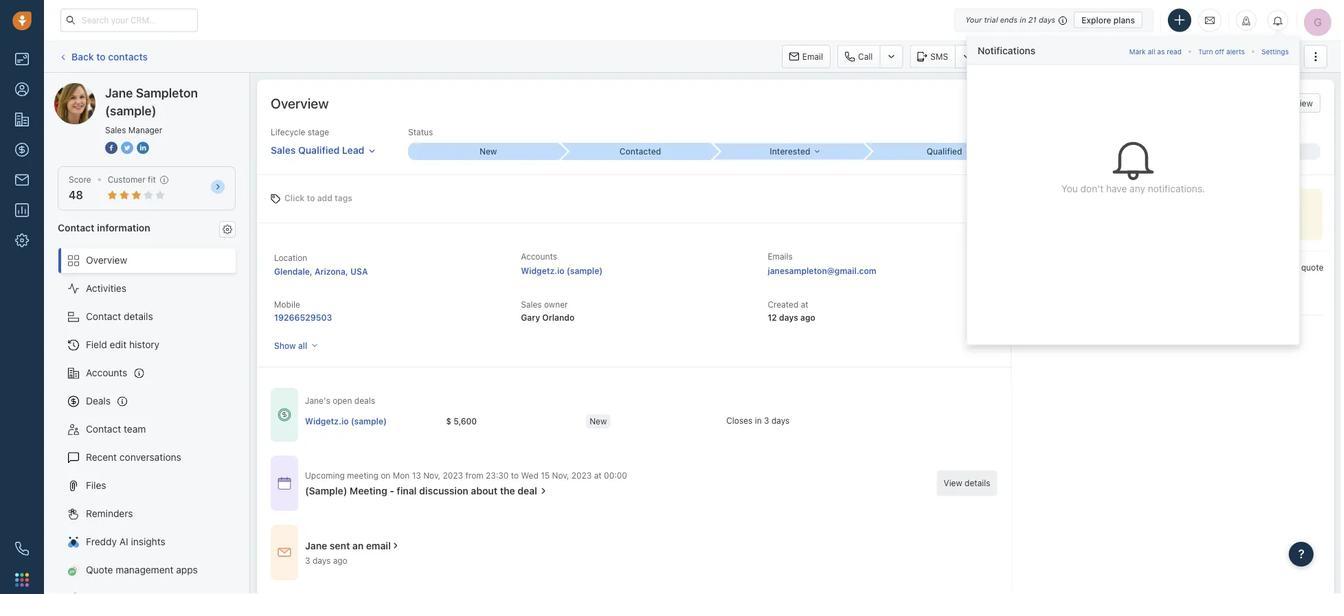 Task type: describe. For each thing, give the bounding box(es) containing it.
twitter circled image
[[121, 140, 133, 155]]

2 horizontal spatial jane
[[305, 540, 327, 552]]

emails janesampleton@gmail.com
[[768, 252, 877, 276]]

13
[[412, 471, 421, 480]]

contact team
[[86, 424, 146, 435]]

mark all as read
[[1130, 48, 1182, 56]]

accounts for accounts
[[86, 367, 127, 379]]

container_wx8msf4aqz5i3rn1 image left upcoming
[[278, 477, 291, 490]]

apps
[[176, 565, 198, 576]]

your
[[966, 15, 982, 24]]

negotiation
[[1059, 147, 1105, 156]]

customer
[[108, 175, 146, 185]]

5,600
[[454, 417, 477, 426]]

trial
[[984, 15, 998, 24]]

management
[[116, 565, 174, 576]]

sales for sales activities
[[1125, 52, 1146, 61]]

mobile 19266529503
[[274, 300, 332, 322]]

conversations
[[120, 452, 181, 463]]

as
[[1158, 48, 1165, 56]]

(sample) meeting - final discussion about the deal
[[305, 485, 537, 497]]

jane sampleton (sample) down "contacts"
[[82, 83, 195, 94]]

new link
[[408, 143, 560, 160]]

call link
[[838, 45, 880, 68]]

she
[[1105, 263, 1119, 272]]

plans
[[1114, 15, 1135, 25]]

glendale, arizona, usa link
[[274, 267, 368, 276]]

container_wx8msf4aqz5i3rn1 image left 3 days ago
[[278, 546, 291, 560]]

to for back
[[96, 51, 106, 62]]

accounts for accounts widgetz.io (sample)
[[521, 252, 557, 261]]

customer fit
[[108, 175, 156, 185]]

turn
[[1198, 48, 1213, 56]]

you don't have any notifications.
[[1062, 183, 1205, 194]]

view details link
[[937, 471, 997, 496]]

to for click
[[307, 193, 315, 203]]

1 2023 from the left
[[443, 471, 463, 480]]

2 2023 from the left
[[572, 471, 592, 480]]

row containing closes in 3 days
[[305, 408, 867, 436]]

quote
[[86, 565, 113, 576]]

files
[[86, 480, 106, 491]]

an
[[352, 540, 364, 552]]

turn off alerts link
[[1198, 44, 1245, 57]]

mng settings image
[[223, 225, 232, 234]]

back to contacts link
[[58, 46, 148, 67]]

call button
[[838, 45, 880, 68]]

ago inside created at 12 days ago
[[801, 313, 816, 322]]

freshworks switcher image
[[15, 573, 29, 587]]

2 vertical spatial to
[[511, 471, 519, 480]]

0 horizontal spatial jane
[[82, 83, 103, 94]]

back to contacts
[[71, 51, 148, 62]]

1 horizontal spatial qualified
[[927, 147, 962, 156]]

tags
[[335, 193, 352, 203]]

customize overview
[[1235, 98, 1313, 108]]

call
[[1047, 263, 1060, 272]]

contacted link
[[560, 143, 712, 160]]

new inside row
[[590, 417, 607, 426]]

/
[[1108, 147, 1110, 156]]

add deal button
[[1211, 45, 1273, 68]]

1 horizontal spatial jane
[[105, 85, 133, 100]]

at inside created at 12 days ago
[[801, 300, 809, 310]]

field edit history
[[86, 339, 160, 350]]

usa
[[350, 267, 368, 276]]

deals
[[86, 396, 111, 407]]

call
[[858, 52, 873, 62]]

edit
[[110, 339, 127, 350]]

show
[[274, 341, 296, 351]]

interested
[[770, 147, 810, 156]]

0 horizontal spatial ago
[[333, 556, 347, 566]]

0 horizontal spatial in
[[755, 416, 762, 426]]

facebook circled image
[[105, 140, 118, 155]]

proposal
[[1178, 263, 1212, 272]]

turn off alerts
[[1198, 48, 1245, 56]]

sales inside sales owner gary orlando
[[521, 300, 542, 310]]

0 horizontal spatial overview
[[86, 255, 127, 266]]

1 horizontal spatial 3
[[764, 416, 769, 426]]

sales for sales manager
[[105, 125, 126, 135]]

days inside created at 12 days ago
[[779, 313, 798, 322]]

interested link
[[712, 143, 864, 160]]

information
[[97, 222, 150, 233]]

history
[[129, 339, 160, 350]]

add deal
[[1232, 52, 1266, 61]]

0 horizontal spatial qualified
[[298, 144, 340, 156]]

0 horizontal spatial deal
[[518, 485, 537, 497]]

contacts
[[108, 51, 148, 62]]

12
[[768, 313, 777, 322]]

janesampleton@gmail.com
[[768, 266, 877, 276]]

negotiation / lost
[[1059, 147, 1130, 156]]

days right closes in the bottom right of the page
[[772, 416, 790, 426]]

linkedin circled image
[[137, 140, 149, 155]]

1 vertical spatial 3
[[305, 556, 310, 566]]

email image
[[1205, 15, 1215, 26]]

wed
[[521, 471, 539, 480]]

any
[[1130, 183, 1145, 194]]

task
[[1006, 52, 1024, 62]]

status
[[408, 127, 433, 137]]

contact for contact team
[[86, 424, 121, 435]]

jane.
[[1081, 263, 1102, 272]]

owner
[[544, 300, 568, 310]]

19266529503
[[274, 313, 332, 322]]

$
[[446, 417, 451, 426]]

team
[[124, 424, 146, 435]]

don't
[[1081, 183, 1104, 194]]

21
[[1029, 15, 1037, 24]]

fit
[[148, 175, 156, 185]]

arizona,
[[315, 267, 348, 276]]

closes
[[726, 416, 753, 426]]

3 days ago
[[305, 556, 347, 566]]

your trial ends in 21 days
[[966, 15, 1056, 24]]

widgetz.io (sample)
[[305, 417, 387, 426]]

stage
[[308, 127, 329, 137]]

(sample) up sales manager
[[105, 103, 156, 118]]

about
[[471, 485, 498, 497]]

click
[[284, 193, 305, 203]]

15
[[541, 471, 550, 480]]

mark all as read link
[[1130, 44, 1182, 57]]

alerts
[[1227, 48, 1245, 56]]

mon
[[393, 471, 410, 480]]

1 vertical spatial widgetz.io (sample) link
[[305, 416, 387, 427]]

you
[[1062, 183, 1078, 194]]

48 button
[[69, 189, 83, 202]]



Task type: vqa. For each thing, say whether or not it's contained in the screenshot.
Contact for Contact details
yes



Task type: locate. For each thing, give the bounding box(es) containing it.
days
[[1039, 15, 1056, 24], [779, 313, 798, 322], [772, 416, 790, 426], [313, 556, 331, 566]]

jane sampleton (sample) up manager at the left top of page
[[105, 85, 198, 118]]

1 horizontal spatial overview
[[271, 95, 329, 111]]

all right "show"
[[298, 341, 307, 351]]

details for contact details
[[124, 311, 153, 322]]

1 vertical spatial deal
[[518, 485, 537, 497]]

sales qualified lead link
[[271, 138, 376, 158]]

qualified link
[[864, 143, 1017, 160]]

1 nov, from the left
[[423, 471, 441, 480]]

0 horizontal spatial new
[[480, 147, 497, 156]]

nov, right 15
[[552, 471, 569, 480]]

2 horizontal spatial to
[[511, 471, 519, 480]]

0 vertical spatial in
[[1020, 15, 1026, 24]]

1 horizontal spatial at
[[801, 300, 809, 310]]

insights
[[131, 536, 165, 548]]

jane's
[[305, 396, 330, 406]]

3 right closes in the bottom right of the page
[[764, 416, 769, 426]]

1 horizontal spatial details
[[965, 479, 991, 488]]

mark
[[1130, 48, 1146, 56]]

explore
[[1082, 15, 1112, 25]]

0 horizontal spatial accounts
[[86, 367, 127, 379]]

to left add
[[307, 193, 315, 203]]

off
[[1215, 48, 1225, 56]]

ago right 12
[[801, 313, 816, 322]]

the inside 'had a call with jane. she requested the proposal document and pricing quote asap.'
[[1163, 263, 1176, 272]]

had
[[1022, 263, 1038, 272]]

(sample)
[[156, 83, 195, 94], [105, 103, 156, 118], [567, 266, 603, 276], [351, 417, 387, 426]]

contact down 48 button
[[58, 222, 95, 233]]

email button
[[782, 45, 831, 68]]

back
[[71, 51, 94, 62]]

on
[[381, 471, 391, 480]]

0 vertical spatial to
[[96, 51, 106, 62]]

jane sent an email
[[305, 540, 391, 552]]

row
[[305, 408, 867, 436]]

(sample) down deals
[[351, 417, 387, 426]]

0 horizontal spatial at
[[594, 471, 602, 480]]

to
[[96, 51, 106, 62], [307, 193, 315, 203], [511, 471, 519, 480]]

lead
[[342, 144, 364, 156]]

1 horizontal spatial to
[[307, 193, 315, 203]]

nov, right 13
[[423, 471, 441, 480]]

all for show
[[298, 341, 307, 351]]

1 vertical spatial widgetz.io
[[305, 417, 349, 426]]

contact details
[[86, 311, 153, 322]]

0 vertical spatial ago
[[801, 313, 816, 322]]

to left 'wed'
[[511, 471, 519, 480]]

final
[[397, 485, 417, 497]]

0 horizontal spatial widgetz.io (sample) link
[[305, 416, 387, 427]]

created
[[768, 300, 799, 310]]

00:00
[[604, 471, 627, 480]]

0 horizontal spatial widgetz.io
[[305, 417, 349, 426]]

jane up 3 days ago
[[305, 540, 327, 552]]

0 vertical spatial contact
[[58, 222, 95, 233]]

1 vertical spatial all
[[298, 341, 307, 351]]

accounts up owner on the bottom
[[521, 252, 557, 261]]

with
[[1063, 263, 1079, 272]]

score
[[69, 175, 91, 185]]

1 vertical spatial to
[[307, 193, 315, 203]]

accounts up 'deals'
[[86, 367, 127, 379]]

1 horizontal spatial the
[[1163, 263, 1176, 272]]

all for mark
[[1148, 48, 1156, 56]]

1 horizontal spatial all
[[1148, 48, 1156, 56]]

3
[[764, 416, 769, 426], [305, 556, 310, 566]]

customize overview button
[[1215, 93, 1321, 113]]

widgetz.io inside widgetz.io (sample) link
[[305, 417, 349, 426]]

1 vertical spatial overview
[[86, 255, 127, 266]]

ai
[[119, 536, 128, 548]]

widgetz.io (sample) link up owner on the bottom
[[521, 266, 603, 276]]

23:30
[[486, 471, 509, 480]]

0 vertical spatial all
[[1148, 48, 1156, 56]]

(sample) up owner on the bottom
[[567, 266, 603, 276]]

ends
[[1000, 15, 1018, 24]]

3 down jane sent an email
[[305, 556, 310, 566]]

details
[[124, 311, 153, 322], [965, 479, 991, 488]]

sales activities
[[1125, 52, 1183, 61]]

2023
[[443, 471, 463, 480], [572, 471, 592, 480]]

container_wx8msf4aqz5i3rn1 image right an
[[391, 541, 401, 551]]

to right 'back' at left top
[[96, 51, 106, 62]]

interested button
[[712, 143, 864, 160]]

quote management apps
[[86, 565, 198, 576]]

the left proposal at the right
[[1163, 263, 1176, 272]]

1 vertical spatial contact
[[86, 311, 121, 322]]

1 vertical spatial new
[[590, 417, 607, 426]]

asap.
[[1022, 275, 1043, 284]]

contact for contact information
[[58, 222, 95, 233]]

new
[[480, 147, 497, 156], [590, 417, 607, 426]]

negotiation / lost button
[[1017, 143, 1169, 160]]

0 vertical spatial overview
[[271, 95, 329, 111]]

sales activities button
[[1105, 45, 1211, 68], [1105, 45, 1204, 68]]

48
[[69, 189, 83, 202]]

sales up facebook circled image
[[105, 125, 126, 135]]

0 horizontal spatial the
[[500, 485, 515, 497]]

contacted
[[620, 147, 661, 156]]

1 vertical spatial the
[[500, 485, 515, 497]]

0 vertical spatial at
[[801, 300, 809, 310]]

2023 up discussion
[[443, 471, 463, 480]]

overview up activities
[[86, 255, 127, 266]]

0 vertical spatial widgetz.io
[[521, 266, 565, 276]]

notifications
[[978, 45, 1036, 56]]

widgetz.io down jane's
[[305, 417, 349, 426]]

have
[[1106, 183, 1127, 194]]

0 vertical spatial 3
[[764, 416, 769, 426]]

lost
[[1112, 147, 1130, 156]]

1 horizontal spatial widgetz.io (sample) link
[[521, 266, 603, 276]]

reminders
[[86, 508, 133, 520]]

jane down "contacts"
[[105, 85, 133, 100]]

container_wx8msf4aqz5i3rn1 image
[[278, 408, 291, 422]]

freddy ai insights
[[86, 536, 165, 548]]

(sample) inside accounts widgetz.io (sample)
[[567, 266, 603, 276]]

emails
[[768, 252, 793, 261]]

1 horizontal spatial new
[[590, 417, 607, 426]]

overview
[[271, 95, 329, 111], [86, 255, 127, 266]]

1 vertical spatial ago
[[333, 556, 347, 566]]

sampleton
[[106, 83, 153, 94], [136, 85, 198, 100]]

Search your CRM... text field
[[60, 9, 198, 32]]

widgetz.io inside accounts widgetz.io (sample)
[[521, 266, 565, 276]]

activities
[[1149, 52, 1183, 61]]

sampleton up manager at the left top of page
[[136, 85, 198, 100]]

view
[[944, 479, 963, 488]]

1 horizontal spatial 2023
[[572, 471, 592, 480]]

details up history
[[124, 311, 153, 322]]

container_wx8msf4aqz5i3rn1 image down 15
[[539, 486, 548, 496]]

add
[[1232, 52, 1247, 61]]

upcoming
[[305, 471, 345, 480]]

overview up the lifecycle stage
[[271, 95, 329, 111]]

0 horizontal spatial 3
[[305, 556, 310, 566]]

the down 23:30
[[500, 485, 515, 497]]

1 horizontal spatial nov,
[[552, 471, 569, 480]]

0 vertical spatial details
[[124, 311, 153, 322]]

nov,
[[423, 471, 441, 480], [552, 471, 569, 480]]

0 horizontal spatial 2023
[[443, 471, 463, 480]]

in left 21
[[1020, 15, 1026, 24]]

(sample) up manager at the left top of page
[[156, 83, 195, 94]]

container_wx8msf4aqz5i3rn1 image
[[278, 477, 291, 490], [539, 486, 548, 496], [391, 541, 401, 551], [278, 546, 291, 560]]

1 horizontal spatial in
[[1020, 15, 1026, 24]]

sales up gary
[[521, 300, 542, 310]]

at left 00:00
[[594, 471, 602, 480]]

0 horizontal spatial nov,
[[423, 471, 441, 480]]

contact
[[58, 222, 95, 233], [86, 311, 121, 322], [86, 424, 121, 435]]

1 horizontal spatial widgetz.io
[[521, 266, 565, 276]]

all left as
[[1148, 48, 1156, 56]]

accounts inside accounts widgetz.io (sample)
[[521, 252, 557, 261]]

recent conversations
[[86, 452, 181, 463]]

1 horizontal spatial accounts
[[521, 252, 557, 261]]

2 vertical spatial contact
[[86, 424, 121, 435]]

sales down lifecycle
[[271, 144, 296, 156]]

jane down 'back' at left top
[[82, 83, 103, 94]]

widgetz.io (sample) link down open
[[305, 416, 387, 427]]

1 vertical spatial at
[[594, 471, 602, 480]]

explore plans
[[1082, 15, 1135, 25]]

negotiation / lost link
[[1017, 143, 1169, 160]]

sms button
[[910, 45, 955, 68]]

manager
[[128, 125, 162, 135]]

deal inside button
[[1249, 52, 1266, 61]]

1 vertical spatial in
[[755, 416, 762, 426]]

read
[[1167, 48, 1182, 56]]

0 vertical spatial deal
[[1249, 52, 1266, 61]]

at right 'created'
[[801, 300, 809, 310]]

1 vertical spatial details
[[965, 479, 991, 488]]

1 horizontal spatial ago
[[801, 313, 816, 322]]

score 48
[[69, 175, 91, 202]]

0 horizontal spatial all
[[298, 341, 307, 351]]

days down 'created'
[[779, 313, 798, 322]]

0 vertical spatial accounts
[[521, 252, 557, 261]]

1 horizontal spatial deal
[[1249, 52, 1266, 61]]

0 horizontal spatial to
[[96, 51, 106, 62]]

click to add tags
[[284, 193, 352, 203]]

widgetz.io up owner on the bottom
[[521, 266, 565, 276]]

sales left as
[[1125, 52, 1146, 61]]

deal right add
[[1249, 52, 1266, 61]]

days right 21
[[1039, 15, 1056, 24]]

1 vertical spatial accounts
[[86, 367, 127, 379]]

2023 left 00:00
[[572, 471, 592, 480]]

details right view
[[965, 479, 991, 488]]

at
[[801, 300, 809, 310], [594, 471, 602, 480]]

0 vertical spatial new
[[480, 147, 497, 156]]

days down 'sent'
[[313, 556, 331, 566]]

contact up recent
[[86, 424, 121, 435]]

2 nov, from the left
[[552, 471, 569, 480]]

0 vertical spatial the
[[1163, 263, 1176, 272]]

contact information
[[58, 222, 150, 233]]

phone image
[[15, 542, 29, 556]]

deal down 'wed'
[[518, 485, 537, 497]]

0 vertical spatial widgetz.io (sample) link
[[521, 266, 603, 276]]

0 horizontal spatial details
[[124, 311, 153, 322]]

from
[[465, 471, 484, 480]]

lifecycle stage
[[271, 127, 329, 137]]

qualified
[[298, 144, 340, 156], [927, 147, 962, 156]]

in right closes in the bottom right of the page
[[755, 416, 762, 426]]

sales for sales qualified lead
[[271, 144, 296, 156]]

had a call with jane. she requested the proposal document and pricing quote asap.
[[1022, 263, 1324, 284]]

lifecycle
[[271, 127, 305, 137]]

contact for contact details
[[86, 311, 121, 322]]

contact down activities
[[86, 311, 121, 322]]

-
[[390, 485, 394, 497]]

requested
[[1122, 263, 1161, 272]]

phone element
[[8, 535, 36, 563]]

notifications.
[[1148, 183, 1205, 194]]

sampleton down "contacts"
[[106, 83, 153, 94]]

details for view details
[[965, 479, 991, 488]]

ago down 'sent'
[[333, 556, 347, 566]]



